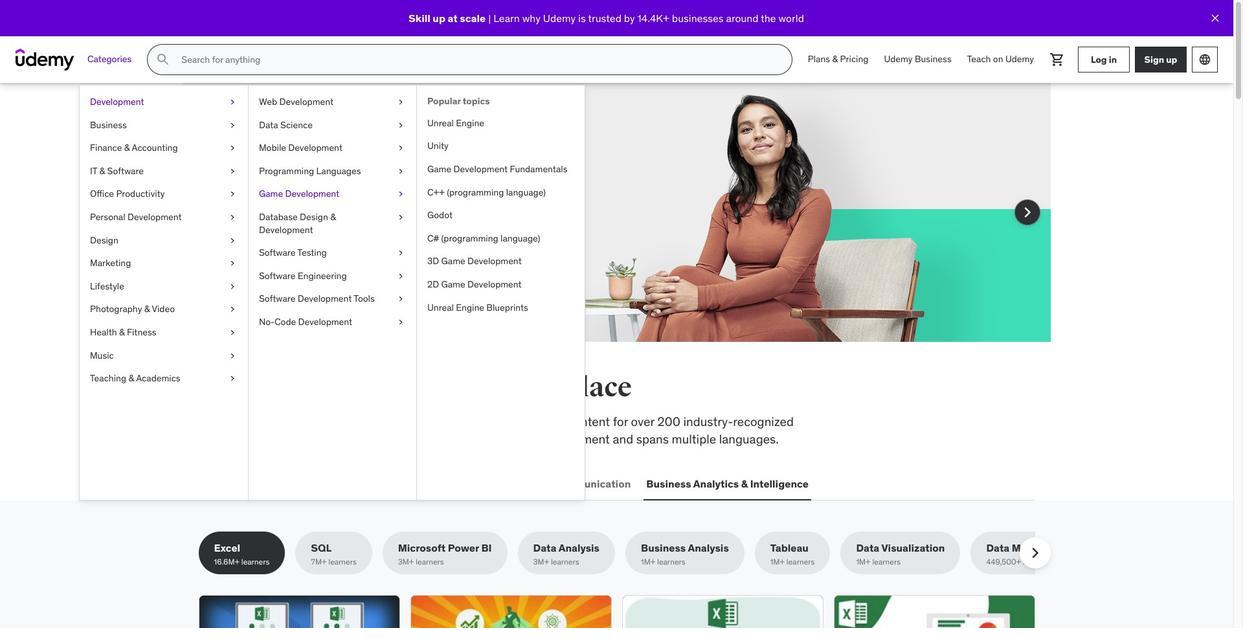 Task type: locate. For each thing, give the bounding box(es) containing it.
& right analytics
[[742, 477, 748, 490]]

data inside data analysis 3m+ learners
[[534, 542, 557, 555]]

in
[[1110, 54, 1118, 65], [482, 371, 508, 404]]

web development for web development link
[[259, 96, 334, 108]]

udemy inside teach on udemy link
[[1006, 53, 1035, 65]]

by
[[624, 12, 635, 24]]

2d game development link
[[417, 273, 585, 296]]

1 vertical spatial unreal
[[428, 302, 454, 313]]

unity link
[[417, 135, 585, 158]]

learners inside business analysis 1m+ learners
[[658, 557, 686, 567]]

you down unreal engine
[[438, 139, 476, 167]]

xsmall image inside mobile development link
[[396, 142, 406, 155]]

1 unreal from the top
[[428, 117, 454, 129]]

1 horizontal spatial your
[[394, 172, 418, 187]]

0 vertical spatial design
[[300, 211, 328, 223]]

0 vertical spatial the
[[761, 12, 777, 24]]

web inside button
[[201, 477, 224, 490]]

development down the c# (programming language) link
[[468, 256, 522, 267]]

xsmall image inside database design & development link
[[396, 211, 406, 224]]

data right the bi
[[534, 542, 557, 555]]

xsmall image for lifestyle
[[227, 280, 238, 293]]

development down the programming languages
[[285, 188, 340, 200]]

1 1m+ from the left
[[641, 557, 656, 567]]

software development tools link
[[249, 288, 417, 311]]

development down database
[[259, 224, 313, 236]]

you inside learning that gets you skills for your present (and your future). get started with us.
[[438, 139, 476, 167]]

for up and
[[613, 414, 628, 430]]

next image
[[1018, 202, 1038, 223], [1025, 543, 1046, 564]]

language) for c# (programming language)
[[501, 232, 541, 244]]

skill
[[409, 12, 431, 24]]

personal development link
[[80, 206, 248, 229]]

web development down certifications,
[[201, 477, 292, 490]]

in right log
[[1110, 54, 1118, 65]]

1m+ inside tableau 1m+ learners
[[771, 557, 785, 567]]

game down skills at the top
[[259, 188, 283, 200]]

you
[[438, 139, 476, 167], [363, 371, 410, 404]]

c++ (programming language)
[[428, 186, 546, 198]]

skill up at scale | learn why udemy is trusted by 14.4k+ businesses around the world
[[409, 12, 805, 24]]

1 3m+ from the left
[[398, 557, 414, 567]]

& right it
[[100, 165, 105, 177]]

2 analysis from the left
[[688, 542, 729, 555]]

up right 'sign'
[[1167, 54, 1178, 65]]

languages.
[[720, 431, 779, 447]]

xsmall image for music
[[227, 350, 238, 362]]

development down 3d game development link
[[468, 279, 522, 290]]

engine down "2d game development"
[[456, 302, 485, 313]]

1 horizontal spatial design
[[300, 211, 328, 223]]

2 learners from the left
[[329, 557, 357, 567]]

pricing
[[841, 53, 869, 65]]

technical
[[394, 414, 444, 430]]

xsmall image inside design link
[[227, 234, 238, 247]]

0 horizontal spatial up
[[433, 12, 446, 24]]

excel 16.6m+ learners
[[214, 542, 270, 567]]

the
[[761, 12, 777, 24], [242, 371, 283, 404]]

development up science
[[280, 96, 334, 108]]

xsmall image for software engineering
[[396, 270, 406, 283]]

software testing link
[[249, 242, 417, 265]]

c# (programming language) link
[[417, 227, 585, 250]]

& down game development link
[[331, 211, 336, 223]]

skills
[[288, 371, 358, 404], [350, 414, 378, 430]]

xsmall image inside 'personal development' link
[[227, 211, 238, 224]]

1 vertical spatial up
[[1167, 54, 1178, 65]]

business for business analysis 1m+ learners
[[641, 542, 686, 555]]

development down categories dropdown button
[[90, 96, 144, 108]]

1 horizontal spatial analysis
[[688, 542, 729, 555]]

0 vertical spatial (programming
[[447, 186, 504, 198]]

xsmall image inside photography & video link
[[227, 303, 238, 316]]

game right the 3d
[[442, 256, 466, 267]]

data science link
[[249, 114, 417, 137]]

& right the finance
[[124, 142, 130, 154]]

& for video
[[144, 303, 150, 315]]

xsmall image inside finance & accounting link
[[227, 142, 238, 155]]

& right teaching
[[129, 373, 134, 384]]

3 learners from the left
[[416, 557, 444, 567]]

choose a language image
[[1199, 53, 1212, 66]]

learn
[[494, 12, 520, 24]]

0 horizontal spatial you
[[363, 371, 410, 404]]

catalog
[[297, 431, 338, 447]]

analytics
[[694, 477, 739, 490]]

1 vertical spatial next image
[[1025, 543, 1046, 564]]

0 horizontal spatial 3m+
[[398, 557, 414, 567]]

xsmall image for development
[[227, 96, 238, 109]]

xsmall image for teaching & academics
[[227, 373, 238, 385]]

data up mobile
[[259, 119, 278, 131]]

unreal inside unreal engine link
[[428, 117, 454, 129]]

software up code
[[259, 293, 296, 305]]

that
[[344, 139, 387, 167]]

your right (and
[[394, 172, 418, 187]]

udemy business link
[[877, 44, 960, 75]]

unreal inside unreal engine blueprints link
[[428, 302, 454, 313]]

next image inside carousel element
[[1018, 202, 1038, 223]]

mobile development link
[[249, 137, 417, 160]]

no-code development
[[259, 316, 353, 328]]

0 vertical spatial web development
[[259, 96, 334, 108]]

(programming down game development fundamentals
[[447, 186, 504, 198]]

2 3m+ from the left
[[534, 557, 549, 567]]

health & fitness
[[90, 327, 157, 338]]

xsmall image inside the music link
[[227, 350, 238, 362]]

plans
[[808, 53, 831, 65]]

& left video
[[144, 303, 150, 315]]

1 vertical spatial design
[[90, 234, 118, 246]]

4 learners from the left
[[551, 557, 580, 567]]

xsmall image inside lifestyle link
[[227, 280, 238, 293]]

software testing
[[259, 247, 327, 259]]

7 learners from the left
[[873, 557, 901, 567]]

learners inside data modeling 449,500+ learners
[[1024, 557, 1052, 567]]

1m+
[[641, 557, 656, 567], [771, 557, 785, 567], [857, 557, 871, 567]]

1 your from the left
[[296, 172, 319, 187]]

xsmall image inside no-code development link
[[396, 316, 406, 329]]

1 horizontal spatial up
[[1167, 54, 1178, 65]]

2 1m+ from the left
[[771, 557, 785, 567]]

0 vertical spatial language)
[[506, 186, 546, 198]]

web development for web development button
[[201, 477, 292, 490]]

world
[[779, 12, 805, 24]]

& for accounting
[[124, 142, 130, 154]]

software up software engineering
[[259, 247, 296, 259]]

5 learners from the left
[[658, 557, 686, 567]]

xsmall image for finance & accounting
[[227, 142, 238, 155]]

web up data science
[[259, 96, 277, 108]]

xsmall image inside the development link
[[227, 96, 238, 109]]

xsmall image for web development
[[396, 96, 406, 109]]

xsmall image for game development
[[396, 188, 406, 201]]

next image for topic filters element
[[1025, 543, 1046, 564]]

3m+
[[398, 557, 414, 567], [534, 557, 549, 567]]

& right health
[[119, 327, 125, 338]]

1 learners from the left
[[242, 557, 270, 567]]

language) for c++ (programming language)
[[506, 186, 546, 198]]

web development inside button
[[201, 477, 292, 490]]

recognized
[[734, 414, 794, 430]]

content
[[568, 414, 610, 430]]

business inside button
[[647, 477, 692, 490]]

mobile
[[259, 142, 286, 154]]

software development tools
[[259, 293, 375, 305]]

2 engine from the top
[[456, 302, 485, 313]]

udemy image
[[16, 49, 75, 71]]

1m+ inside data visualization 1m+ learners
[[857, 557, 871, 567]]

skills up workplace
[[288, 371, 358, 404]]

0 vertical spatial you
[[438, 139, 476, 167]]

1 vertical spatial skills
[[350, 414, 378, 430]]

design down us.
[[300, 211, 328, 223]]

web for web development link
[[259, 96, 277, 108]]

1m+ inside business analysis 1m+ learners
[[641, 557, 656, 567]]

rounded
[[419, 431, 465, 447]]

development down engineering
[[298, 293, 352, 305]]

engine down topics
[[456, 117, 485, 129]]

office productivity link
[[80, 183, 248, 206]]

bi
[[482, 542, 492, 555]]

unreal for unreal engine
[[428, 117, 454, 129]]

photography & video link
[[80, 298, 248, 321]]

& for software
[[100, 165, 105, 177]]

development up the programming languages
[[289, 142, 343, 154]]

udemy right on
[[1006, 53, 1035, 65]]

data modeling 449,500+ learners
[[987, 542, 1059, 567]]

up left at
[[433, 12, 446, 24]]

3 1m+ from the left
[[857, 557, 871, 567]]

1 engine from the top
[[456, 117, 485, 129]]

lifestyle
[[90, 280, 124, 292]]

development up c++ (programming language)
[[454, 163, 508, 175]]

2 your from the left
[[394, 172, 418, 187]]

software inside 'link'
[[259, 293, 296, 305]]

software for software testing
[[259, 247, 296, 259]]

unreal for unreal engine blueprints
[[428, 302, 454, 313]]

xsmall image for data science
[[396, 119, 406, 132]]

xsmall image inside 'software testing' link
[[396, 247, 406, 260]]

xsmall image inside health & fitness 'link'
[[227, 327, 238, 339]]

next image inside topic filters element
[[1025, 543, 1046, 564]]

it
[[90, 165, 97, 177]]

sign up
[[1145, 54, 1178, 65]]

xsmall image inside it & software link
[[227, 165, 238, 178]]

software for software engineering
[[259, 270, 296, 282]]

1m+ for business analysis
[[641, 557, 656, 567]]

3m+ inside microsoft power bi 3m+ learners
[[398, 557, 414, 567]]

analysis inside business analysis 1m+ learners
[[688, 542, 729, 555]]

xsmall image for personal development
[[227, 211, 238, 224]]

started
[[245, 189, 285, 204]]

1 horizontal spatial 3m+
[[534, 557, 549, 567]]

unreal down 2d
[[428, 302, 454, 313]]

xsmall image inside web development link
[[396, 96, 406, 109]]

language) down fundamentals
[[506, 186, 546, 198]]

xsmall image inside data science link
[[396, 119, 406, 132]]

the left world
[[761, 12, 777, 24]]

xsmall image for office productivity
[[227, 188, 238, 201]]

1 horizontal spatial 1m+
[[771, 557, 785, 567]]

your up game development
[[296, 172, 319, 187]]

game development
[[259, 188, 340, 200]]

udemy right pricing
[[885, 53, 913, 65]]

xsmall image inside teaching & academics link
[[227, 373, 238, 385]]

xsmall image
[[227, 96, 238, 109], [396, 96, 406, 109], [227, 119, 238, 132], [396, 119, 406, 132], [396, 142, 406, 155], [227, 165, 238, 178], [396, 165, 406, 178], [396, 188, 406, 201], [227, 211, 238, 224], [396, 211, 406, 224], [227, 234, 238, 247], [227, 303, 238, 316], [396, 316, 406, 329], [227, 327, 238, 339]]

unreal down popular
[[428, 117, 454, 129]]

learners inside sql 7m+ learners
[[329, 557, 357, 567]]

code
[[275, 316, 296, 328]]

us.
[[314, 189, 330, 204]]

& inside 'database design & development'
[[331, 211, 336, 223]]

0 horizontal spatial for
[[278, 172, 293, 187]]

design down personal
[[90, 234, 118, 246]]

1 horizontal spatial you
[[438, 139, 476, 167]]

submit search image
[[156, 52, 171, 67]]

1 horizontal spatial the
[[761, 12, 777, 24]]

you for gets
[[438, 139, 476, 167]]

xsmall image inside game development link
[[396, 188, 406, 201]]

udemy left is
[[543, 12, 576, 24]]

learners inside data visualization 1m+ learners
[[873, 557, 901, 567]]

game development link
[[249, 183, 417, 206]]

programming
[[259, 165, 314, 177]]

business analytics & intelligence button
[[644, 469, 812, 500]]

xsmall image for database design & development
[[396, 211, 406, 224]]

web development
[[259, 96, 334, 108], [201, 477, 292, 490]]

1 vertical spatial for
[[613, 414, 628, 430]]

web development up science
[[259, 96, 334, 108]]

c++
[[428, 186, 445, 198]]

database
[[259, 211, 298, 223]]

0 vertical spatial next image
[[1018, 202, 1038, 223]]

game development fundamentals link
[[417, 158, 585, 181]]

1m+ for data visualization
[[857, 557, 871, 567]]

shopping cart with 0 items image
[[1050, 52, 1066, 67]]

0 horizontal spatial in
[[482, 371, 508, 404]]

software down software testing
[[259, 270, 296, 282]]

data inside data modeling 449,500+ learners
[[987, 542, 1010, 555]]

1 vertical spatial you
[[363, 371, 410, 404]]

1 horizontal spatial for
[[613, 414, 628, 430]]

development down office productivity link
[[128, 211, 182, 223]]

you up to
[[363, 371, 410, 404]]

development inside 'link'
[[298, 293, 352, 305]]

mobile development
[[259, 142, 343, 154]]

learners inside microsoft power bi 3m+ learners
[[416, 557, 444, 567]]

0 vertical spatial web
[[259, 96, 277, 108]]

marketing
[[90, 257, 131, 269]]

xsmall image inside the business link
[[227, 119, 238, 132]]

xsmall image
[[227, 142, 238, 155], [227, 188, 238, 201], [396, 247, 406, 260], [227, 257, 238, 270], [396, 270, 406, 283], [227, 280, 238, 293], [396, 293, 406, 306], [227, 350, 238, 362], [227, 373, 238, 385]]

0 horizontal spatial udemy
[[543, 12, 576, 24]]

in up including
[[482, 371, 508, 404]]

1 horizontal spatial udemy
[[885, 53, 913, 65]]

for up game development
[[278, 172, 293, 187]]

analysis inside data analysis 3m+ learners
[[559, 542, 600, 555]]

0 vertical spatial up
[[433, 12, 446, 24]]

(programming up 3d game development
[[442, 232, 499, 244]]

0 horizontal spatial web
[[201, 477, 224, 490]]

6 learners from the left
[[787, 557, 815, 567]]

up for skill
[[433, 12, 446, 24]]

1 vertical spatial (programming
[[442, 232, 499, 244]]

0 horizontal spatial your
[[296, 172, 319, 187]]

sql 7m+ learners
[[311, 542, 357, 567]]

skills up supports
[[350, 414, 378, 430]]

& right plans
[[833, 53, 839, 65]]

language) down the godot link
[[501, 232, 541, 244]]

fitness
[[127, 327, 157, 338]]

design inside 'database design & development'
[[300, 211, 328, 223]]

0 vertical spatial engine
[[456, 117, 485, 129]]

skills
[[245, 172, 275, 187]]

8 learners from the left
[[1024, 557, 1052, 567]]

it & software
[[90, 165, 144, 177]]

scale
[[460, 12, 486, 24]]

game development fundamentals
[[428, 163, 568, 175]]

data up 449,500+
[[987, 542, 1010, 555]]

0 vertical spatial in
[[1110, 54, 1118, 65]]

business for business analytics & intelligence
[[647, 477, 692, 490]]

& for academics
[[129, 373, 134, 384]]

1 analysis from the left
[[559, 542, 600, 555]]

1 vertical spatial web development
[[201, 477, 292, 490]]

software for software development tools
[[259, 293, 296, 305]]

(and
[[367, 172, 391, 187]]

development link
[[80, 91, 248, 114]]

xsmall image inside "marketing" link
[[227, 257, 238, 270]]

carousel element
[[183, 83, 1051, 373]]

1 vertical spatial engine
[[456, 302, 485, 313]]

2 horizontal spatial udemy
[[1006, 53, 1035, 65]]

0 horizontal spatial 1m+
[[641, 557, 656, 567]]

xsmall image for software development tools
[[396, 293, 406, 306]]

xsmall image inside office productivity link
[[227, 188, 238, 201]]

data left visualization
[[857, 542, 880, 555]]

xsmall image inside software development tools 'link'
[[396, 293, 406, 306]]

teach on udemy
[[968, 53, 1035, 65]]

xsmall image inside programming languages link
[[396, 165, 406, 178]]

health & fitness link
[[80, 321, 248, 344]]

web down certifications,
[[201, 477, 224, 490]]

xsmall image inside "software engineering" link
[[396, 270, 406, 283]]

for
[[278, 172, 293, 187], [613, 414, 628, 430]]

0 vertical spatial skills
[[288, 371, 358, 404]]

teaching & academics
[[90, 373, 181, 384]]

1 vertical spatial language)
[[501, 232, 541, 244]]

2 unreal from the top
[[428, 302, 454, 313]]

topic filters element
[[199, 532, 1074, 575]]

0 vertical spatial unreal
[[428, 117, 454, 129]]

0 vertical spatial for
[[278, 172, 293, 187]]

Search for anything text field
[[179, 49, 777, 71]]

the up the critical
[[242, 371, 283, 404]]

business inside business analysis 1m+ learners
[[641, 542, 686, 555]]

gets
[[391, 139, 434, 167]]

development down certifications,
[[226, 477, 292, 490]]

2 horizontal spatial 1m+
[[857, 557, 871, 567]]

categories button
[[80, 44, 140, 75]]

1 vertical spatial web
[[201, 477, 224, 490]]

& inside button
[[742, 477, 748, 490]]

0 horizontal spatial analysis
[[559, 542, 600, 555]]

1 horizontal spatial web
[[259, 96, 277, 108]]

data inside data visualization 1m+ learners
[[857, 542, 880, 555]]

0 horizontal spatial design
[[90, 234, 118, 246]]

analysis for business analysis
[[688, 542, 729, 555]]

& inside 'link'
[[119, 327, 125, 338]]

visualization
[[882, 542, 946, 555]]

1 vertical spatial the
[[242, 371, 283, 404]]



Task type: describe. For each thing, give the bounding box(es) containing it.
place
[[564, 371, 632, 404]]

workplace
[[291, 414, 347, 430]]

game development element
[[417, 86, 585, 500]]

industry-
[[684, 414, 734, 430]]

log
[[1092, 54, 1108, 65]]

blueprints
[[487, 302, 529, 313]]

1 horizontal spatial in
[[1110, 54, 1118, 65]]

log in link
[[1079, 47, 1131, 73]]

xsmall image for marketing
[[227, 257, 238, 270]]

c#
[[428, 232, 439, 244]]

intelligence
[[751, 477, 809, 490]]

for inside covering critical workplace skills to technical topics, including prep content for over 200 industry-recognized certifications, our catalog supports well-rounded professional development and spans multiple languages.
[[613, 414, 628, 430]]

close image
[[1210, 12, 1223, 25]]

& for fitness
[[119, 327, 125, 338]]

xsmall image for mobile development
[[396, 142, 406, 155]]

teaching & academics link
[[80, 367, 248, 391]]

business analytics & intelligence
[[647, 477, 809, 490]]

plans & pricing
[[808, 53, 869, 65]]

categories
[[87, 53, 132, 65]]

no-
[[259, 316, 275, 328]]

up for sign
[[1167, 54, 1178, 65]]

2d
[[428, 279, 439, 290]]

(programming for c++
[[447, 186, 504, 198]]

xsmall image for business
[[227, 119, 238, 132]]

learning that gets you skills for your present (and your future). get started with us.
[[245, 139, 483, 204]]

game right 2d
[[442, 279, 466, 290]]

get
[[463, 172, 483, 187]]

our
[[276, 431, 294, 447]]

photography
[[90, 303, 142, 315]]

fundamentals
[[510, 163, 568, 175]]

xsmall image for programming languages
[[396, 165, 406, 178]]

topics
[[463, 95, 490, 107]]

0 horizontal spatial the
[[242, 371, 283, 404]]

godot link
[[417, 204, 585, 227]]

no-code development link
[[249, 311, 417, 334]]

1 vertical spatial in
[[482, 371, 508, 404]]

development down software development tools 'link'
[[298, 316, 353, 328]]

udemy inside udemy business link
[[885, 53, 913, 65]]

programming languages link
[[249, 160, 417, 183]]

well-
[[392, 431, 419, 447]]

3m+ inside data analysis 3m+ learners
[[534, 557, 549, 567]]

software engineering
[[259, 270, 347, 282]]

topics,
[[447, 414, 484, 430]]

future).
[[421, 172, 460, 187]]

prep
[[540, 414, 565, 430]]

business link
[[80, 114, 248, 137]]

3d game development
[[428, 256, 522, 267]]

finance & accounting link
[[80, 137, 248, 160]]

data for visualization
[[857, 542, 880, 555]]

learners inside excel 16.6m+ learners
[[242, 557, 270, 567]]

communication
[[553, 477, 631, 490]]

testing
[[298, 247, 327, 259]]

you for skills
[[363, 371, 410, 404]]

software up office productivity
[[107, 165, 144, 177]]

16.6m+
[[214, 557, 240, 567]]

at
[[448, 12, 458, 24]]

productivity
[[116, 188, 165, 200]]

design link
[[80, 229, 248, 252]]

data for science
[[259, 119, 278, 131]]

tools
[[354, 293, 375, 305]]

sign up link
[[1136, 47, 1188, 73]]

leadership button
[[399, 469, 459, 500]]

spans
[[637, 431, 669, 447]]

communication button
[[550, 469, 634, 500]]

one
[[513, 371, 559, 404]]

data for analysis
[[534, 542, 557, 555]]

covering
[[199, 414, 248, 430]]

science
[[281, 119, 313, 131]]

unity
[[428, 140, 449, 152]]

xsmall image for no-code development
[[396, 316, 406, 329]]

engine for unreal engine blueprints
[[456, 302, 485, 313]]

xsmall image for health & fitness
[[227, 327, 238, 339]]

14.4k+
[[638, 12, 670, 24]]

lifestyle link
[[80, 275, 248, 298]]

sql
[[311, 542, 332, 555]]

200
[[658, 414, 681, 430]]

learners inside tableau 1m+ learners
[[787, 557, 815, 567]]

game down unity
[[428, 163, 452, 175]]

web for web development button
[[201, 477, 224, 490]]

for inside learning that gets you skills for your present (and your future). get started with us.
[[278, 172, 293, 187]]

excel
[[214, 542, 240, 555]]

449,500+
[[987, 557, 1022, 567]]

microsoft power bi 3m+ learners
[[398, 542, 492, 567]]

development inside 'database design & development'
[[259, 224, 313, 236]]

supports
[[341, 431, 389, 447]]

web development link
[[249, 91, 417, 114]]

xsmall image for software testing
[[396, 247, 406, 260]]

tableau
[[771, 542, 809, 555]]

udemy business
[[885, 53, 952, 65]]

business for business
[[90, 119, 127, 131]]

data visualization 1m+ learners
[[857, 542, 946, 567]]

data for modeling
[[987, 542, 1010, 555]]

skills inside covering critical workplace skills to technical topics, including prep content for over 200 industry-recognized certifications, our catalog supports well-rounded professional development and spans multiple languages.
[[350, 414, 378, 430]]

programming languages
[[259, 165, 361, 177]]

xsmall image for photography & video
[[227, 303, 238, 316]]

personal
[[90, 211, 125, 223]]

photography & video
[[90, 303, 175, 315]]

unreal engine blueprints
[[428, 302, 529, 313]]

accounting
[[132, 142, 178, 154]]

development
[[538, 431, 610, 447]]

academics
[[136, 373, 181, 384]]

xsmall image for it & software
[[227, 165, 238, 178]]

analysis for data analysis
[[559, 542, 600, 555]]

power
[[448, 542, 479, 555]]

engine for unreal engine
[[456, 117, 485, 129]]

xsmall image for design
[[227, 234, 238, 247]]

(programming for c#
[[442, 232, 499, 244]]

learning
[[245, 139, 340, 167]]

database design & development
[[259, 211, 336, 236]]

development inside button
[[226, 477, 292, 490]]

marketing link
[[80, 252, 248, 275]]

microsoft
[[398, 542, 446, 555]]

trusted
[[588, 12, 622, 24]]

next image for carousel element
[[1018, 202, 1038, 223]]

video
[[152, 303, 175, 315]]

& for pricing
[[833, 53, 839, 65]]

finance
[[90, 142, 122, 154]]

3d game development link
[[417, 250, 585, 273]]

certifications,
[[199, 431, 273, 447]]

learners inside data analysis 3m+ learners
[[551, 557, 580, 567]]



Task type: vqa. For each thing, say whether or not it's contained in the screenshot.
'The Complete 2020 Fullstack Web Developer Course' link
no



